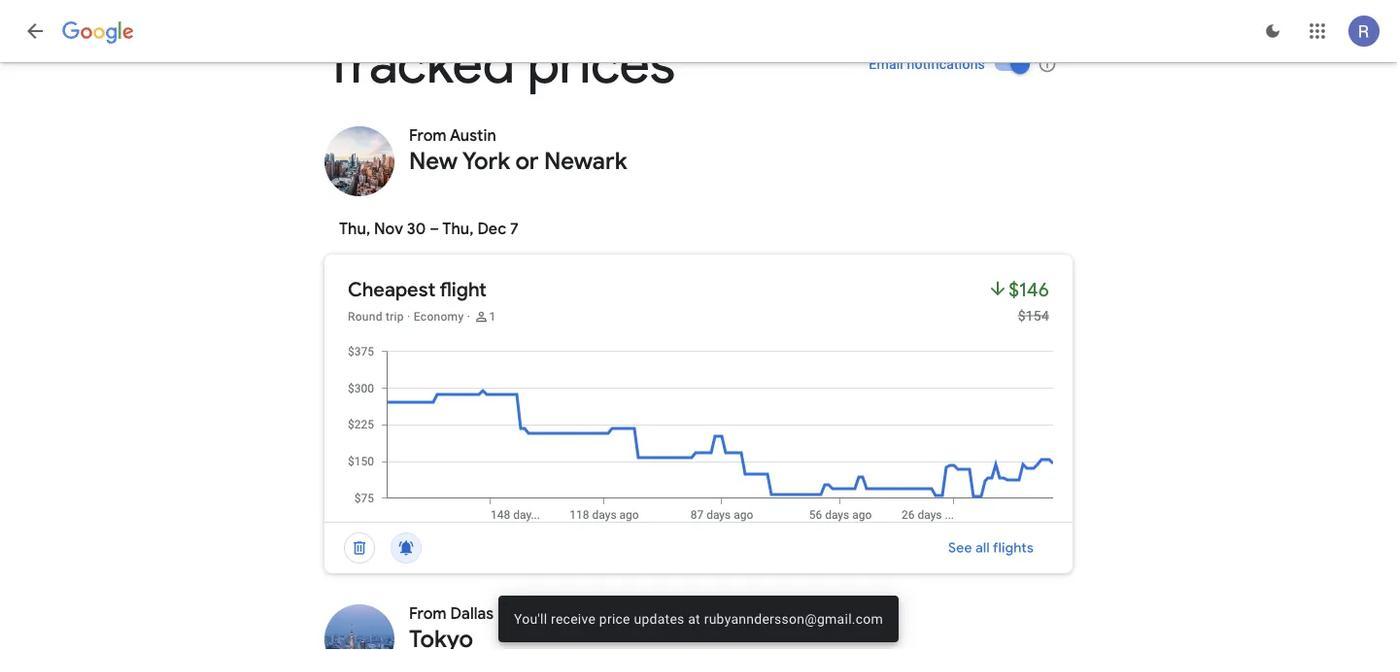 Task type: vqa. For each thing, say whether or not it's contained in the screenshot.
first Add
no



Task type: describe. For each thing, give the bounding box(es) containing it.
remove saved flight, round trip from austin to new york or newark.thu, nov 30 – thu, dec 7 image
[[336, 525, 383, 572]]

new
[[409, 146, 458, 176]]

go back image
[[23, 19, 47, 43]]

tracked
[[325, 30, 515, 99]]

$154
[[1018, 308, 1050, 324]]

7
[[510, 219, 519, 239]]

30
[[407, 219, 426, 239]]

1
[[489, 310, 496, 324]]

newark
[[544, 146, 627, 176]]

146 US dollars text field
[[1009, 277, 1050, 302]]

round
[[348, 310, 383, 324]]

email notifications image
[[1038, 54, 1058, 74]]

updates
[[634, 611, 685, 627]]

economy
[[414, 310, 464, 324]]

all
[[976, 539, 990, 557]]

flights
[[993, 539, 1034, 557]]

cheapest flight
[[348, 277, 487, 302]]

email
[[869, 56, 904, 72]]

from dallas
[[409, 604, 494, 624]]

you'll
[[514, 611, 548, 627]]

1 thu, from the left
[[339, 219, 371, 239]]

from for from dallas
[[409, 604, 447, 624]]

thu, nov 30 – thu, dec 7
[[339, 219, 519, 239]]

or
[[516, 146, 539, 176]]

price history graph application
[[340, 344, 1073, 522]]

you'll receive price updates at rubyanndersson@gmail.com
[[514, 611, 884, 627]]



Task type: locate. For each thing, give the bounding box(es) containing it.
see
[[949, 539, 973, 557]]

york
[[462, 146, 510, 176]]

trip
[[386, 310, 404, 324]]

austin
[[450, 126, 497, 146]]

receive
[[551, 611, 596, 627]]

thu, left nov
[[339, 219, 371, 239]]

prices
[[528, 30, 675, 99]]

nov
[[374, 219, 403, 239]]

rubyanndersson@gmail.com
[[704, 611, 884, 627]]

price
[[600, 611, 631, 627]]

disable email notifications for solution, round trip from austin to new york or newark.thu, nov 30 – thu, dec 7 image
[[383, 525, 430, 572]]

flight
[[440, 277, 487, 302]]

2 from from the top
[[409, 604, 447, 624]]

tracked prices
[[325, 30, 675, 99]]

$146
[[1009, 277, 1050, 302]]

dallas
[[451, 604, 494, 624]]

email notifications
[[869, 56, 986, 72]]

notifications
[[907, 56, 986, 72]]

from austin new york or newark
[[409, 126, 627, 176]]

0 horizontal spatial thu,
[[339, 219, 371, 239]]

at
[[688, 611, 701, 627]]

1 vertical spatial from
[[409, 604, 447, 624]]

see all flights
[[949, 539, 1034, 557]]

from inside the from austin new york or newark
[[409, 126, 447, 146]]

from left dallas
[[409, 604, 447, 624]]

cheapest
[[348, 277, 436, 302]]

change appearance image
[[1250, 8, 1297, 54]]

–
[[430, 219, 439, 239]]

price history graph image
[[340, 344, 1073, 522]]

dec
[[478, 219, 507, 239]]

thu, right –
[[443, 219, 474, 239]]

thu,
[[339, 219, 371, 239], [443, 219, 474, 239]]

from for from austin new york or newark
[[409, 126, 447, 146]]

0 vertical spatial from
[[409, 126, 447, 146]]

round trip economy
[[348, 310, 464, 324]]

from up new
[[409, 126, 447, 146]]

1 horizontal spatial thu,
[[443, 219, 474, 239]]

1 passenger text field
[[489, 309, 496, 325]]

2 thu, from the left
[[443, 219, 474, 239]]

1 from from the top
[[409, 126, 447, 146]]

from
[[409, 126, 447, 146], [409, 604, 447, 624]]

154 US dollars text field
[[1018, 308, 1050, 324]]



